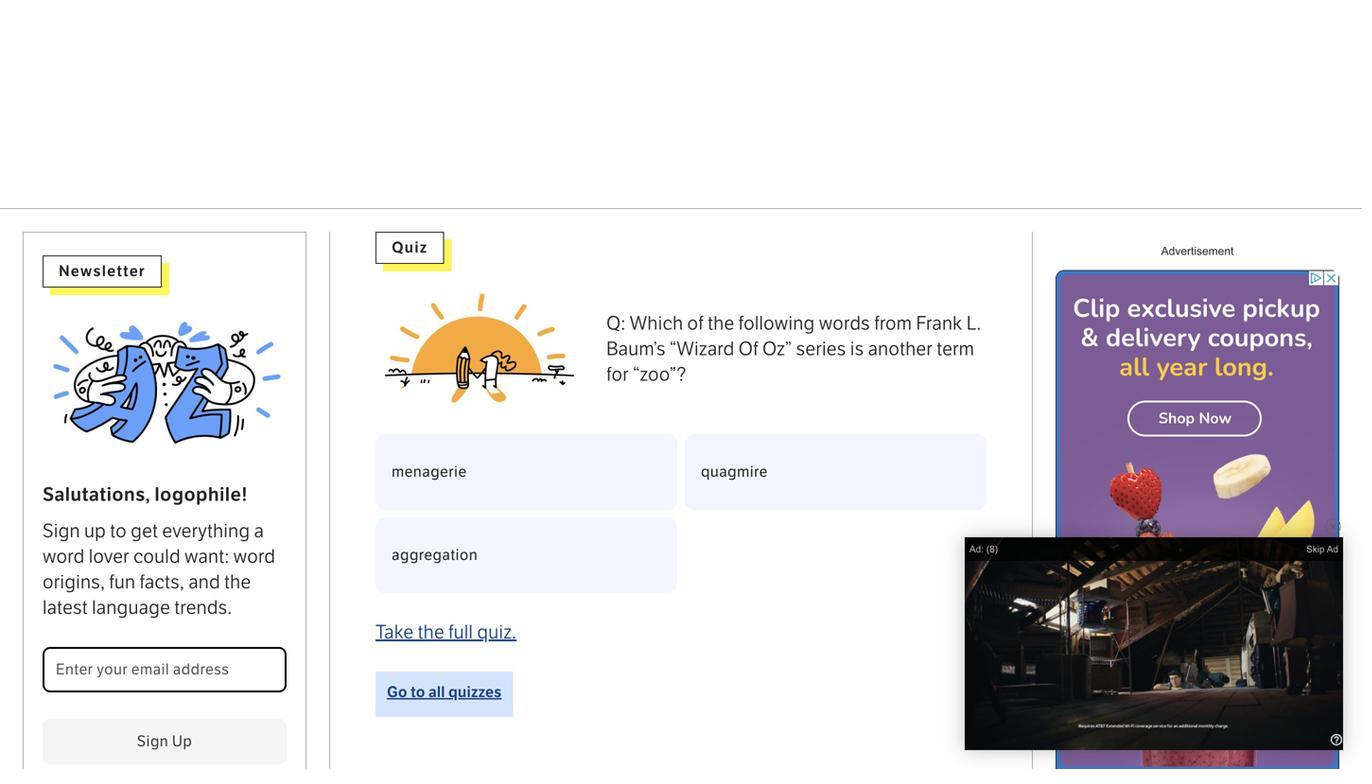 Task type: locate. For each thing, give the bounding box(es) containing it.
and
[[189, 571, 220, 594]]

0 vertical spatial advertisement element
[[222, 0, 1140, 182]]

the up the "wizard
[[708, 312, 735, 335]]

sign left up
[[43, 520, 80, 543]]

Enter your email address text field
[[43, 647, 287, 693]]

0 horizontal spatial to
[[110, 520, 127, 543]]

sign left up at left bottom
[[137, 733, 169, 751]]

of
[[688, 312, 704, 335], [1086, 556, 1099, 574]]

trends.
[[174, 597, 232, 619]]

following
[[739, 312, 815, 335]]

1 vertical spatial of
[[1086, 556, 1099, 574]]

sign up to get everything a word lover could want: word origins, fun facts, and the latest language trends.
[[43, 520, 276, 619]]

2 word from the left
[[233, 546, 276, 568]]

quizzes
[[448, 683, 502, 702]]

newsletter
[[59, 262, 146, 281]]

0 horizontal spatial word
[[43, 546, 85, 568]]

term
[[937, 338, 975, 361]]

sign up button
[[43, 719, 287, 765]]

0 horizontal spatial sign
[[43, 520, 80, 543]]

0 vertical spatial to
[[110, 520, 127, 543]]

aggregation
[[392, 546, 478, 565]]

0 vertical spatial sign
[[43, 520, 80, 543]]

of inside q: which of the following words from frank l. baum's "wizard of oz" series is another term for "zoo"?
[[688, 312, 704, 335]]

1 vertical spatial sign
[[137, 733, 169, 751]]

which
[[630, 312, 684, 335]]

word up origins,
[[43, 546, 85, 568]]

take the full quiz. link
[[376, 620, 987, 646]]

salutations, logophile!
[[43, 484, 248, 506]]

1 vertical spatial to
[[411, 683, 425, 702]]

of
[[739, 338, 759, 361]]

sign for sign up
[[137, 733, 169, 751]]

word down a
[[233, 546, 276, 568]]

sign for sign up to get everything a word lover could want: word origins, fun facts, and the latest language trends.
[[43, 520, 80, 543]]

all
[[429, 683, 445, 702]]

of for word
[[1086, 556, 1099, 574]]

salutations, logophile! image
[[43, 314, 287, 452]]

l.
[[967, 312, 982, 335]]

to
[[110, 520, 127, 543], [411, 683, 425, 702]]

the inside the sign up to get everything a word lover could want: word origins, fun facts, and the latest language trends.
[[224, 571, 251, 594]]

sign
[[43, 520, 80, 543], [137, 733, 169, 751]]

oz"
[[763, 338, 793, 361]]

jannock: word of the day
[[981, 556, 1155, 574]]

595
[[1009, 577, 1029, 592]]

word
[[43, 546, 85, 568], [233, 546, 276, 568]]

1 horizontal spatial of
[[1086, 556, 1099, 574]]

1 horizontal spatial to
[[411, 683, 425, 702]]

1 horizontal spatial word
[[233, 546, 276, 568]]

0 horizontal spatial of
[[688, 312, 704, 335]]

the inside q: which of the following words from frank l. baum's "wizard of oz" series is another term for "zoo"?
[[708, 312, 735, 335]]

lover
[[89, 546, 129, 568]]

latest
[[43, 597, 88, 619]]

full
[[449, 621, 473, 644]]

the left day
[[1103, 556, 1124, 574]]

sign inside the sign up to get everything a word lover could want: word origins, fun facts, and the latest language trends.
[[43, 520, 80, 543]]

to right up
[[110, 520, 127, 543]]

1 horizontal spatial sign
[[137, 733, 169, 751]]

facts,
[[140, 571, 184, 594]]

q: which of the following words from frank l. baum's "wizard of oz" series is another term for "zoo"?
[[607, 312, 982, 386]]

the
[[708, 312, 735, 335], [1103, 556, 1124, 574], [224, 571, 251, 594], [418, 621, 445, 644]]

the right and
[[224, 571, 251, 594]]

of up the "wizard
[[688, 312, 704, 335]]

for
[[607, 363, 629, 386]]

sign inside button
[[137, 733, 169, 751]]

words
[[819, 312, 871, 335]]

of inside video player 'region'
[[1086, 556, 1099, 574]]

of right word
[[1086, 556, 1099, 574]]

1 vertical spatial advertisement element
[[1056, 270, 1340, 769]]

language
[[92, 597, 170, 619]]

series
[[797, 338, 847, 361]]

advertisement element
[[222, 0, 1140, 182], [1056, 270, 1340, 769]]

0 vertical spatial of
[[688, 312, 704, 335]]

everything
[[162, 520, 250, 543]]

frank
[[917, 312, 963, 335]]

menagerie
[[392, 463, 467, 481]]

to left all
[[411, 683, 425, 702]]

up
[[84, 520, 106, 543]]

advertisement
[[1162, 245, 1234, 257]]



Task type: describe. For each thing, give the bounding box(es) containing it.
the left full
[[418, 621, 445, 644]]

sign up
[[137, 733, 192, 751]]

take the full quiz.
[[376, 621, 517, 644]]

ad
[[1328, 544, 1339, 555]]

word
[[1046, 556, 1082, 574]]

quiz
[[392, 238, 428, 257]]

q:
[[607, 312, 626, 335]]

ad:
[[970, 544, 984, 555]]

skip ad
[[1307, 544, 1339, 555]]

quiz.
[[477, 621, 517, 644]]

go
[[387, 683, 408, 702]]

bask in nostalgia with this quiz on big words from children's books image
[[376, 290, 584, 408]]

baum's
[[607, 338, 666, 361]]

get
[[131, 520, 158, 543]]

1 word from the left
[[43, 546, 85, 568]]

quagmire
[[701, 463, 768, 481]]

go to all quizzes link
[[376, 672, 513, 717]]

salutations,
[[43, 484, 150, 506]]

to inside the sign up to get everything a word lover could want: word origins, fun facts, and the latest language trends.
[[110, 520, 127, 543]]

origins,
[[43, 571, 105, 594]]

another
[[868, 338, 933, 361]]

from
[[875, 312, 913, 335]]

day
[[1128, 556, 1155, 574]]

ad: (8)
[[970, 544, 998, 555]]

go to all quizzes
[[387, 683, 502, 702]]

of for which
[[688, 312, 704, 335]]

fun
[[109, 571, 136, 594]]

could
[[133, 546, 181, 568]]

(8)
[[987, 544, 998, 555]]

take
[[376, 621, 414, 644]]

up
[[172, 733, 192, 751]]

skip
[[1307, 544, 1325, 555]]

the inside video player 'region'
[[1103, 556, 1124, 574]]

"wizard
[[670, 338, 735, 361]]

is
[[851, 338, 864, 361]]

logophile!
[[154, 484, 248, 506]]

"zoo"?
[[633, 363, 687, 386]]

a
[[254, 520, 264, 543]]

video player region
[[965, 538, 1344, 751]]

want:
[[185, 546, 229, 568]]

jannock:
[[981, 556, 1042, 574]]



Task type: vqa. For each thing, say whether or not it's contained in the screenshot.
Advertisement region
no



